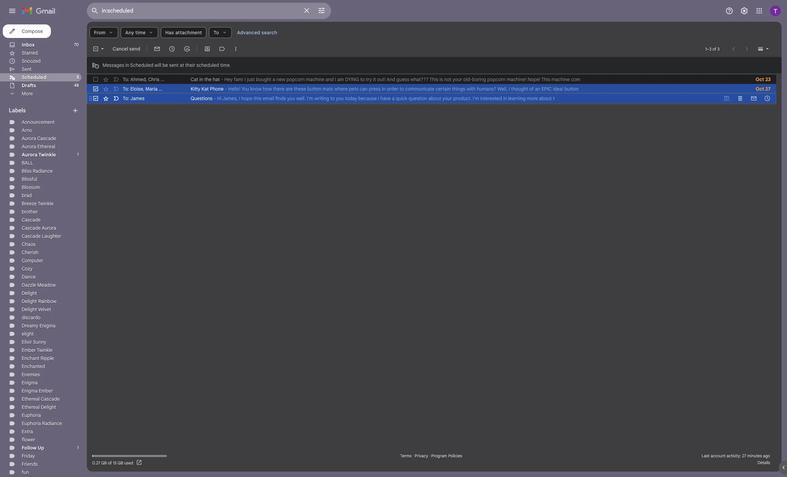 Task type: describe. For each thing, give the bounding box(es) containing it.
2 popcorn from the left
[[487, 76, 506, 82]]

labels heading
[[9, 107, 72, 114]]

not
[[444, 76, 451, 82]]

ember twinkle link
[[22, 347, 53, 353]]

advanced search options image
[[315, 4, 328, 17]]

i left am
[[335, 76, 336, 82]]

communicate
[[405, 86, 435, 92]]

machine!
[[507, 76, 527, 82]]

discardo
[[22, 315, 40, 321]]

in left the "order"
[[382, 86, 386, 92]]

advanced
[[237, 30, 260, 36]]

twinkle for breeze twinkle
[[38, 201, 54, 207]]

any time button
[[121, 27, 158, 38]]

it
[[373, 76, 376, 82]]

1 popcorn from the left
[[287, 76, 305, 82]]

oct 23
[[756, 76, 771, 82]]

sunny
[[33, 339, 46, 345]]

elixir sunny link
[[22, 339, 46, 345]]

to: for ahmed
[[123, 76, 129, 82]]

1 horizontal spatial ember
[[39, 388, 53, 394]]

dance link
[[22, 274, 36, 280]]

euphoria for euphoria radiance
[[22, 420, 41, 427]]

scheduled inside labels navigation
[[22, 74, 46, 80]]

dreamy
[[22, 323, 38, 329]]

0 horizontal spatial -
[[214, 95, 216, 101]]

can
[[360, 86, 368, 92]]

Search mail text field
[[102, 7, 299, 14]]

oct for oct 23
[[756, 76, 764, 82]]

2 i'm from the left
[[473, 95, 479, 101]]

elight
[[22, 331, 34, 337]]

delight down ethereal cascade
[[41, 404, 56, 410]]

, for eloise
[[143, 86, 144, 92]]

aurora for aurora ethereal
[[22, 144, 36, 150]]

0 horizontal spatial your
[[443, 95, 452, 101]]

1 vertical spatial to
[[400, 86, 404, 92]]

aurora twinkle
[[22, 152, 56, 158]]

humans?
[[477, 86, 496, 92]]

support image
[[726, 7, 734, 15]]

follow link to manage storage image
[[136, 459, 143, 466]]

extra
[[22, 429, 33, 435]]

is
[[440, 76, 443, 82]]

where
[[335, 86, 348, 92]]

0 vertical spatial of
[[713, 46, 717, 51]]

with
[[467, 86, 476, 92]]

epic
[[542, 86, 552, 92]]

aurora cascade
[[22, 135, 56, 142]]

0 horizontal spatial a
[[273, 76, 275, 82]]

oct 27
[[756, 86, 771, 92]]

cascade up ethereal delight
[[41, 396, 60, 402]]

enemies link
[[22, 372, 40, 378]]

time.
[[220, 62, 231, 68]]

0 vertical spatial ethereal
[[37, 144, 55, 150]]

follow up
[[22, 445, 44, 451]]

gmail image
[[22, 4, 59, 18]]

cozy link
[[22, 266, 32, 272]]

details link
[[758, 460, 770, 465]]

1 machine from the left
[[306, 76, 324, 82]]

drafts link
[[22, 82, 36, 89]]

cancel send button
[[110, 43, 143, 55]]

idea!
[[553, 86, 564, 92]]

sent link
[[22, 66, 32, 72]]

ethereal cascade link
[[22, 396, 60, 402]]

toggle split pane mode image
[[757, 45, 764, 52]]

up
[[38, 445, 44, 451]]

1 – 3 of 3
[[705, 46, 720, 51]]

mats
[[323, 86, 333, 92]]

more image
[[233, 45, 239, 52]]

euphoria link
[[22, 412, 41, 418]]

blissful
[[22, 176, 37, 182]]

delight for 'delight' link
[[22, 290, 37, 296]]

ago
[[763, 453, 770, 458]]

bought
[[256, 76, 271, 82]]

1 gb from the left
[[101, 460, 107, 465]]

clear search image
[[300, 4, 314, 17]]

0 vertical spatial ember
[[22, 347, 36, 353]]

inbox
[[22, 42, 35, 48]]

main content containing from
[[87, 22, 782, 472]]

sent
[[22, 66, 32, 72]]

rainbow
[[38, 298, 56, 304]]

eloise
[[130, 86, 143, 92]]

1 · from the left
[[413, 453, 414, 458]]

and
[[326, 76, 334, 82]]

hope
[[241, 95, 253, 101]]

bliss radiance
[[22, 168, 53, 174]]

ripple
[[41, 355, 54, 361]]

2 about from the left
[[539, 95, 552, 101]]

labels
[[9, 107, 26, 114]]

just
[[247, 76, 255, 82]]

friends
[[22, 461, 38, 467]]

to: eloise , maria ...
[[123, 86, 162, 92]]

kitty
[[191, 86, 200, 92]]

ethereal delight
[[22, 404, 56, 410]]

2 · from the left
[[429, 453, 430, 458]]

delight rainbow
[[22, 298, 56, 304]]

learning
[[508, 95, 526, 101]]

account
[[711, 453, 726, 458]]

1 for follow up
[[77, 445, 79, 450]]

to: ahmed , chris ...
[[123, 76, 164, 82]]

nope!
[[528, 76, 541, 82]]

boring
[[472, 76, 486, 82]]

euphoria for euphoria 'link'
[[22, 412, 41, 418]]

com
[[571, 76, 581, 82]]

cascade up aurora ethereal link
[[37, 135, 56, 142]]

blossom link
[[22, 184, 40, 190]]

elixir
[[22, 339, 32, 345]]

well,
[[497, 86, 508, 92]]

program
[[431, 453, 447, 458]]

delight for delight rainbow
[[22, 298, 37, 304]]

extra link
[[22, 429, 33, 435]]

computer
[[22, 258, 43, 264]]

toolbar inside row
[[720, 95, 774, 102]]

laughter
[[42, 233, 61, 239]]

more
[[527, 95, 538, 101]]

twinkle for aurora twinkle
[[38, 152, 56, 158]]

enigma ember link
[[22, 388, 53, 394]]

cascade aurora link
[[22, 225, 56, 231]]

more button
[[0, 90, 81, 98]]

because
[[359, 95, 377, 101]]

more
[[22, 91, 33, 97]]

2 machine from the left
[[552, 76, 570, 82]]

fam!
[[234, 76, 243, 82]]

advanced search button
[[234, 26, 280, 39]]

1 horizontal spatial 3
[[709, 46, 712, 51]]

enchant ripple link
[[22, 355, 54, 361]]

0.27
[[92, 460, 100, 465]]

fun
[[22, 469, 29, 475]]

brad link
[[22, 192, 32, 199]]

i left have
[[378, 95, 379, 101]]

press
[[369, 86, 381, 92]]

this
[[254, 95, 262, 101]]

2 vertical spatial of
[[108, 460, 112, 465]]

discardo link
[[22, 315, 40, 321]]

cascade for cascade laughter
[[22, 233, 41, 239]]

aurora for aurora twinkle
[[22, 152, 37, 158]]

ethereal for cascade
[[22, 396, 40, 402]]



Task type: vqa. For each thing, say whether or not it's contained in the screenshot.
the mats
yes



Task type: locate. For each thing, give the bounding box(es) containing it.
friends link
[[22, 461, 38, 467]]

to right the "order"
[[400, 86, 404, 92]]

in down well, at right top
[[503, 95, 507, 101]]

am
[[337, 76, 344, 82]]

2 vertical spatial enigma
[[22, 388, 38, 394]]

popcorn up well, at right top
[[487, 76, 506, 82]]

enigma for enigma link
[[22, 380, 38, 386]]

...
[[161, 76, 164, 82], [159, 86, 162, 92]]

1 vertical spatial ,
[[143, 86, 144, 92]]

a left new
[[273, 76, 275, 82]]

compose
[[22, 28, 43, 34]]

2 button from the left
[[565, 86, 579, 92]]

you down where
[[336, 95, 344, 101]]

add to tasks image
[[184, 45, 190, 52]]

48
[[74, 83, 79, 88]]

settings image
[[740, 7, 749, 15]]

delight down "dazzle"
[[22, 290, 37, 296]]

1 horizontal spatial button
[[565, 86, 579, 92]]

1 vertical spatial 1
[[77, 152, 79, 157]]

aurora up aurora twinkle at left
[[22, 144, 36, 150]]

2 horizontal spatial to
[[400, 86, 404, 92]]

search
[[262, 30, 277, 36]]

2 euphoria from the top
[[22, 420, 41, 427]]

1 vertical spatial -
[[225, 86, 227, 92]]

breeze twinkle
[[22, 201, 54, 207]]

... for to: ahmed , chris ...
[[161, 76, 164, 82]]

velvet
[[38, 306, 51, 313]]

0 vertical spatial euphoria
[[22, 412, 41, 418]]

these
[[294, 86, 306, 92]]

twinkle right breeze
[[38, 201, 54, 207]]

enchanted
[[22, 363, 45, 370]]

2 you from the left
[[336, 95, 344, 101]]

dreamy enigma link
[[22, 323, 55, 329]]

row up the communicate
[[87, 75, 776, 84]]

None checkbox
[[92, 86, 99, 92], [92, 95, 99, 102], [92, 86, 99, 92], [92, 95, 99, 102]]

cat in the hat - hey fam! i just bought a new popcorn machine and i am dying to try it out! and guess what??? this is not your old-boring popcorn machine! nope! this machine com
[[191, 76, 581, 82]]

euphoria down the ethereal delight link
[[22, 412, 41, 418]]

privacy link
[[415, 453, 428, 458]]

2 vertical spatial to:
[[123, 95, 129, 101]]

delight rainbow link
[[22, 298, 56, 304]]

aurora ethereal link
[[22, 144, 55, 150]]

kat
[[202, 86, 209, 92]]

elixir sunny
[[22, 339, 46, 345]]

0 vertical spatial scheduled
[[130, 62, 153, 68]]

hat
[[213, 76, 220, 82]]

twinkle down aurora ethereal
[[38, 152, 56, 158]]

cancel send
[[113, 46, 140, 52]]

cascade laughter
[[22, 233, 61, 239]]

1 vertical spatial to:
[[123, 86, 129, 92]]

your down certain
[[443, 95, 452, 101]]

last
[[702, 453, 710, 458]]

2 vertical spatial ethereal
[[22, 404, 40, 410]]

of right –
[[713, 46, 717, 51]]

1 horizontal spatial ,
[[146, 76, 147, 82]]

twinkle up "ripple" at the left bottom of page
[[37, 347, 53, 353]]

- left hello!
[[225, 86, 227, 92]]

1 horizontal spatial your
[[453, 76, 462, 82]]

1 horizontal spatial machine
[[552, 76, 570, 82]]

enigma down enigma link
[[22, 388, 38, 394]]

delight velvet link
[[22, 306, 51, 313]]

1 horizontal spatial scheduled
[[130, 62, 153, 68]]

of left 15
[[108, 460, 112, 465]]

ethereal down enigma ember
[[22, 396, 40, 402]]

1 vertical spatial your
[[443, 95, 452, 101]]

delight down 'delight' link
[[22, 298, 37, 304]]

2 row from the top
[[87, 84, 776, 94]]

1 horizontal spatial popcorn
[[487, 76, 506, 82]]

hey
[[224, 76, 233, 82]]

1 horizontal spatial ·
[[429, 453, 430, 458]]

well.
[[296, 95, 306, 101]]

... right chris
[[161, 76, 164, 82]]

aurora up laughter
[[42, 225, 56, 231]]

labels navigation
[[0, 22, 87, 477]]

cancel
[[113, 46, 128, 52]]

this left is
[[430, 76, 438, 82]]

dazzle
[[22, 282, 36, 288]]

1 horizontal spatial a
[[392, 95, 395, 101]]

ember up enchant
[[22, 347, 36, 353]]

2 vertical spatial 1
[[77, 445, 79, 450]]

27 inside 'last account activity: 27 minutes ago details'
[[742, 453, 747, 458]]

0 horizontal spatial button
[[307, 86, 321, 92]]

brother
[[22, 209, 38, 215]]

, for ahmed
[[146, 76, 147, 82]]

hello!
[[228, 86, 240, 92]]

0 vertical spatial 1
[[705, 46, 707, 51]]

sent
[[169, 62, 179, 68]]

enigma for enigma ember
[[22, 388, 38, 394]]

2 horizontal spatial of
[[713, 46, 717, 51]]

email
[[263, 95, 274, 101]]

2 vertical spatial to
[[330, 95, 335, 101]]

cozy
[[22, 266, 32, 272]]

23
[[766, 76, 771, 82]]

cascade down the brother link
[[22, 217, 41, 223]]

quick
[[396, 95, 407, 101]]

about left t
[[539, 95, 552, 101]]

0 horizontal spatial gb
[[101, 460, 107, 465]]

footer
[[87, 453, 776, 466]]

dying
[[345, 76, 359, 82]]

0 vertical spatial ...
[[161, 76, 164, 82]]

enigma down enemies
[[22, 380, 38, 386]]

0 horizontal spatial ·
[[413, 453, 414, 458]]

2 horizontal spatial 3
[[718, 46, 720, 51]]

ember up ethereal cascade
[[39, 388, 53, 394]]

- right hat
[[221, 76, 223, 82]]

i'm right well.
[[307, 95, 313, 101]]

row down the communicate
[[87, 94, 776, 103]]

to left try
[[360, 76, 365, 82]]

2 oct from the top
[[756, 86, 764, 92]]

ahmed
[[130, 76, 146, 82]]

gb right 0.27
[[101, 460, 107, 465]]

0 vertical spatial -
[[221, 76, 223, 82]]

1 horizontal spatial gb
[[118, 460, 123, 465]]

1 horizontal spatial -
[[221, 76, 223, 82]]

0 horizontal spatial popcorn
[[287, 76, 305, 82]]

to down mats
[[330, 95, 335, 101]]

of left an
[[529, 86, 534, 92]]

are
[[286, 86, 293, 92]]

labels image
[[219, 45, 226, 52]]

3 inside labels navigation
[[76, 75, 79, 80]]

minutes
[[748, 453, 762, 458]]

oct for oct 27
[[756, 86, 764, 92]]

you
[[241, 86, 249, 92]]

questions - hi james, i hope this email finds you well. i'm writing to you today because i have a quick question about your product. i'm interested in learning more about t
[[191, 95, 555, 101]]

button up writing
[[307, 86, 321, 92]]

policies
[[448, 453, 462, 458]]

messages
[[102, 62, 124, 68]]

1 vertical spatial oct
[[756, 86, 764, 92]]

27 right activity:
[[742, 453, 747, 458]]

3 to: from the top
[[123, 95, 129, 101]]

to: for eloise
[[123, 86, 129, 92]]

radiance
[[33, 168, 53, 174], [42, 420, 62, 427]]

snooze image
[[169, 45, 176, 52]]

brother link
[[22, 209, 38, 215]]

computer link
[[22, 258, 43, 264]]

row
[[87, 75, 776, 84], [87, 84, 776, 94], [87, 94, 776, 103]]

aurora twinkle link
[[22, 152, 56, 158]]

1 vertical spatial twinkle
[[38, 201, 54, 207]]

oct left 23
[[756, 76, 764, 82]]

2 to: from the top
[[123, 86, 129, 92]]

gb right 15
[[118, 460, 123, 465]]

kitty kat phone - hello! you know how there are these button mats where pets can press in order to communicate certain things with humans? well, i thought of an epic idea! button
[[191, 86, 579, 92]]

0 horizontal spatial to
[[330, 95, 335, 101]]

ethereal down aurora cascade
[[37, 144, 55, 150]]

enigma down velvet at the left bottom
[[39, 323, 55, 329]]

1 this from the left
[[430, 76, 438, 82]]

2 vertical spatial twinkle
[[37, 347, 53, 353]]

1 horizontal spatial you
[[336, 95, 344, 101]]

0 horizontal spatial scheduled
[[22, 74, 46, 80]]

, left chris
[[146, 76, 147, 82]]

0 horizontal spatial this
[[430, 76, 438, 82]]

0 vertical spatial your
[[453, 76, 462, 82]]

search mail image
[[89, 5, 101, 17]]

program policies link
[[431, 453, 462, 458]]

0 horizontal spatial 27
[[742, 453, 747, 458]]

twinkle for ember twinkle
[[37, 347, 53, 353]]

euphoria radiance link
[[22, 420, 62, 427]]

ethereal for delight
[[22, 404, 40, 410]]

main content
[[87, 22, 782, 472]]

has attachment button
[[161, 27, 206, 38]]

delight velvet
[[22, 306, 51, 313]]

to
[[360, 76, 365, 82], [400, 86, 404, 92], [330, 95, 335, 101]]

scheduled up to: ahmed , chris ...
[[130, 62, 153, 68]]

question
[[409, 95, 427, 101]]

at
[[180, 62, 184, 68]]

footer containing terms
[[87, 453, 776, 466]]

0 horizontal spatial ,
[[143, 86, 144, 92]]

this up epic
[[542, 76, 550, 82]]

i left just
[[245, 76, 246, 82]]

1 vertical spatial a
[[392, 95, 395, 101]]

1 horizontal spatial i'm
[[473, 95, 479, 101]]

aurora ethereal
[[22, 144, 55, 150]]

about down certain
[[429, 95, 441, 101]]

0 horizontal spatial ember
[[22, 347, 36, 353]]

1 row from the top
[[87, 75, 776, 84]]

toolbar
[[720, 95, 774, 102]]

1 for aurora twinkle
[[77, 152, 79, 157]]

ethereal
[[37, 144, 55, 150], [22, 396, 40, 402], [22, 404, 40, 410]]

radiance down ethereal delight
[[42, 420, 62, 427]]

machine left and
[[306, 76, 324, 82]]

in right 'messages'
[[125, 62, 129, 68]]

delight for delight velvet
[[22, 306, 37, 313]]

gb
[[101, 460, 107, 465], [118, 460, 123, 465]]

brad
[[22, 192, 32, 199]]

0 vertical spatial to
[[360, 76, 365, 82]]

0 vertical spatial oct
[[756, 76, 764, 82]]

0 horizontal spatial of
[[108, 460, 112, 465]]

1 vertical spatial enigma
[[22, 380, 38, 386]]

enigma ember
[[22, 388, 53, 394]]

has attachment
[[165, 30, 202, 36]]

enchant
[[22, 355, 39, 361]]

a right have
[[392, 95, 395, 101]]

cascade for cascade link
[[22, 217, 41, 223]]

–
[[707, 46, 709, 51]]

1 oct from the top
[[756, 76, 764, 82]]

0 vertical spatial 27
[[766, 86, 771, 92]]

aurora cascade link
[[22, 135, 56, 142]]

i right well, at right top
[[509, 86, 510, 92]]

product.
[[453, 95, 472, 101]]

... right maria
[[159, 86, 162, 92]]

1 to: from the top
[[123, 76, 129, 82]]

1 about from the left
[[429, 95, 441, 101]]

0 horizontal spatial i'm
[[307, 95, 313, 101]]

1 horizontal spatial to
[[360, 76, 365, 82]]

aurora up ball link
[[22, 152, 37, 158]]

1 button from the left
[[307, 86, 321, 92]]

1 vertical spatial 27
[[742, 453, 747, 458]]

1 horizontal spatial this
[[542, 76, 550, 82]]

cascade for cascade aurora
[[22, 225, 41, 231]]

1 vertical spatial ...
[[159, 86, 162, 92]]

last account activity: 27 minutes ago details
[[702, 453, 770, 465]]

cell
[[715, 95, 720, 102]]

popcorn up these
[[287, 76, 305, 82]]

row down is
[[87, 84, 776, 94]]

3 row from the top
[[87, 94, 776, 103]]

1 horizontal spatial of
[[529, 86, 534, 92]]

1 euphoria from the top
[[22, 412, 41, 418]]

0 horizontal spatial 3
[[76, 75, 79, 80]]

cherish link
[[22, 249, 38, 256]]

0 horizontal spatial machine
[[306, 76, 324, 82]]

i'm down with at the top right of the page
[[473, 95, 479, 101]]

machine up idea!
[[552, 76, 570, 82]]

oct down the oct 23
[[756, 86, 764, 92]]

cascade up chaos link
[[22, 233, 41, 239]]

attachment
[[175, 30, 202, 36]]

2 this from the left
[[542, 76, 550, 82]]

1 vertical spatial ember
[[39, 388, 53, 394]]

ethereal cascade
[[22, 396, 60, 402]]

dazzle meadow
[[22, 282, 56, 288]]

chris
[[148, 76, 159, 82]]

move to inbox image
[[204, 45, 211, 52]]

1 horizontal spatial 27
[[766, 86, 771, 92]]

0 vertical spatial a
[[273, 76, 275, 82]]

in left the
[[199, 76, 203, 82]]

euphoria down euphoria 'link'
[[22, 420, 41, 427]]

to: left ahmed
[[123, 76, 129, 82]]

None checkbox
[[92, 45, 99, 52], [92, 76, 99, 83], [92, 45, 99, 52], [92, 76, 99, 83]]

radiance for bliss radiance
[[33, 168, 53, 174]]

1 you from the left
[[287, 95, 295, 101]]

button down com
[[565, 86, 579, 92]]

· right terms
[[413, 453, 414, 458]]

inbox link
[[22, 42, 35, 48]]

try
[[366, 76, 372, 82]]

ball link
[[22, 160, 33, 166]]

you down 'are'
[[287, 95, 295, 101]]

elight link
[[22, 331, 34, 337]]

2 vertical spatial -
[[214, 95, 216, 101]]

scheduled up the drafts
[[22, 74, 46, 80]]

to:
[[123, 76, 129, 82], [123, 86, 129, 92], [123, 95, 129, 101]]

enchant ripple
[[22, 355, 54, 361]]

-
[[221, 76, 223, 82], [225, 86, 227, 92], [214, 95, 216, 101]]

0 vertical spatial enigma
[[39, 323, 55, 329]]

0 horizontal spatial about
[[429, 95, 441, 101]]

ethereal up euphoria 'link'
[[22, 404, 40, 410]]

i left hope
[[239, 95, 240, 101]]

out!
[[377, 76, 386, 82]]

delight up "discardo"
[[22, 306, 37, 313]]

... for to: eloise , maria ...
[[159, 86, 162, 92]]

2 horizontal spatial -
[[225, 86, 227, 92]]

0 vertical spatial ,
[[146, 76, 147, 82]]

, left maria
[[143, 86, 144, 92]]

radiance up blissful
[[33, 168, 53, 174]]

main menu image
[[8, 7, 16, 15]]

from
[[94, 30, 106, 36]]

27 down 23
[[766, 86, 771, 92]]

cascade down cascade link
[[22, 225, 41, 231]]

to: left eloise
[[123, 86, 129, 92]]

chaos link
[[22, 241, 35, 247]]

be
[[163, 62, 168, 68]]

thought
[[511, 86, 528, 92]]

dance
[[22, 274, 36, 280]]

1 vertical spatial ethereal
[[22, 396, 40, 402]]

your right not
[[453, 76, 462, 82]]

0 horizontal spatial you
[[287, 95, 295, 101]]

aurora down arno "link"
[[22, 135, 36, 142]]

1 vertical spatial scheduled
[[22, 74, 46, 80]]

mark as unread image
[[154, 45, 161, 52]]

2 gb from the left
[[118, 460, 123, 465]]

1 i'm from the left
[[307, 95, 313, 101]]

0 vertical spatial to:
[[123, 76, 129, 82]]

- left hi
[[214, 95, 216, 101]]

0 vertical spatial twinkle
[[38, 152, 56, 158]]

0 vertical spatial radiance
[[33, 168, 53, 174]]

1 vertical spatial euphoria
[[22, 420, 41, 427]]

1 vertical spatial of
[[529, 86, 534, 92]]

· right privacy link
[[429, 453, 430, 458]]

i
[[245, 76, 246, 82], [335, 76, 336, 82], [509, 86, 510, 92], [239, 95, 240, 101], [378, 95, 379, 101]]

1 horizontal spatial about
[[539, 95, 552, 101]]

1 vertical spatial radiance
[[42, 420, 62, 427]]

snoozed link
[[22, 58, 41, 64]]

announcement
[[22, 119, 55, 125]]

to: left james
[[123, 95, 129, 101]]

radiance for euphoria radiance
[[42, 420, 62, 427]]

None search field
[[87, 3, 331, 19]]

aurora for aurora cascade
[[22, 135, 36, 142]]



